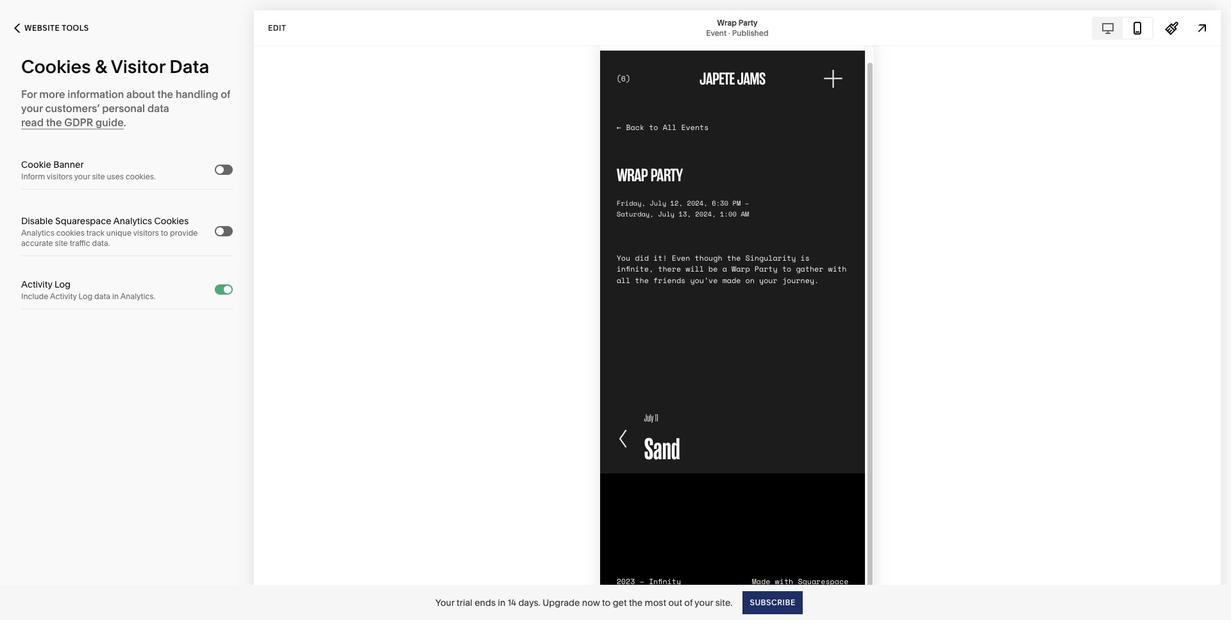 Task type: describe. For each thing, give the bounding box(es) containing it.
your inside cookie banner inform visitors your site uses cookies.
[[74, 172, 90, 181]]

inform
[[21, 172, 45, 181]]

1 vertical spatial to
[[602, 597, 611, 609]]

guide
[[96, 116, 124, 129]]

site inside cookie banner inform visitors your site uses cookies.
[[92, 172, 105, 181]]

wrap
[[717, 18, 737, 27]]

1 horizontal spatial analytics
[[113, 215, 152, 227]]

track
[[86, 228, 104, 238]]

of inside for more information about the handling of your customers' personal data read the gdpr guide .
[[221, 88, 230, 101]]

subscribe
[[750, 598, 796, 607]]

0 vertical spatial log
[[54, 279, 71, 290]]

squarespace
[[55, 215, 111, 227]]

visitors inside 'disable squarespace analytics cookies analytics cookies track unique visitors to provide accurate site traffic data.'
[[133, 228, 159, 238]]

subscribe button
[[743, 591, 803, 615]]

now
[[582, 597, 600, 609]]

ends
[[475, 597, 496, 609]]

traffic
[[70, 239, 90, 248]]

cookie banner inform visitors your site uses cookies.
[[21, 159, 156, 181]]

banner
[[53, 159, 84, 171]]

more
[[39, 88, 65, 101]]

1 vertical spatial activity
[[50, 292, 77, 301]]

visitors inside cookie banner inform visitors your site uses cookies.
[[47, 172, 72, 181]]

.
[[124, 116, 126, 129]]

information
[[68, 88, 124, 101]]

visitor
[[111, 56, 165, 78]]

cookies inside 'disable squarespace analytics cookies analytics cookies track unique visitors to provide accurate site traffic data.'
[[154, 215, 189, 227]]

1 vertical spatial the
[[46, 116, 62, 129]]

website tools button
[[0, 14, 103, 42]]

cookies.
[[126, 172, 156, 181]]

14
[[508, 597, 516, 609]]

disable
[[21, 215, 53, 227]]

wrap party event · published
[[706, 18, 769, 38]]

edit
[[268, 23, 286, 32]]

site inside 'disable squarespace analytics cookies analytics cookies track unique visitors to provide accurate site traffic data.'
[[55, 239, 68, 248]]

uses
[[107, 172, 124, 181]]

read
[[21, 116, 44, 129]]

event
[[706, 28, 727, 38]]

disable squarespace analytics cookies analytics cookies track unique visitors to provide accurate site traffic data.
[[21, 215, 198, 248]]

tools
[[62, 23, 89, 33]]

customers'
[[45, 102, 100, 115]]

data inside for more information about the handling of your customers' personal data read the gdpr guide .
[[147, 102, 169, 115]]

analytics.
[[120, 292, 155, 301]]

personal
[[102, 102, 145, 115]]

cookies & visitor data
[[21, 56, 209, 78]]

website
[[24, 23, 60, 33]]

2 vertical spatial the
[[629, 597, 643, 609]]

0 vertical spatial activity
[[21, 279, 52, 290]]

cookies
[[56, 228, 85, 238]]



Task type: vqa. For each thing, say whether or not it's contained in the screenshot.
going
no



Task type: locate. For each thing, give the bounding box(es) containing it.
for
[[21, 88, 37, 101]]

1 vertical spatial cookies
[[154, 215, 189, 227]]

1 vertical spatial of
[[684, 597, 693, 609]]

None checkbox
[[224, 286, 231, 294]]

activity log include activity log data in analytics.
[[21, 279, 155, 301]]

your
[[21, 102, 43, 115], [74, 172, 90, 181], [695, 597, 713, 609]]

accurate
[[21, 239, 53, 248]]

0 horizontal spatial log
[[54, 279, 71, 290]]

handling
[[176, 88, 218, 101]]

1 vertical spatial data
[[94, 292, 110, 301]]

unique
[[106, 228, 131, 238]]

the
[[157, 88, 173, 101], [46, 116, 62, 129], [629, 597, 643, 609]]

to left get
[[602, 597, 611, 609]]

0 vertical spatial data
[[147, 102, 169, 115]]

0 vertical spatial visitors
[[47, 172, 72, 181]]

get
[[613, 597, 627, 609]]

data down about
[[147, 102, 169, 115]]

activity up include
[[21, 279, 52, 290]]

1 vertical spatial analytics
[[21, 228, 54, 238]]

out
[[668, 597, 682, 609]]

1 vertical spatial log
[[79, 292, 92, 301]]

the right read
[[46, 116, 62, 129]]

&
[[95, 56, 107, 78]]

site
[[92, 172, 105, 181], [55, 239, 68, 248]]

data
[[169, 56, 209, 78]]

published
[[732, 28, 769, 38]]

tab list
[[1093, 18, 1152, 38]]

days.
[[518, 597, 540, 609]]

1 horizontal spatial to
[[602, 597, 611, 609]]

your down banner
[[74, 172, 90, 181]]

in left analytics.
[[112, 292, 119, 301]]

1 horizontal spatial data
[[147, 102, 169, 115]]

your trial ends in 14 days. upgrade now to get the most out of your site.
[[435, 597, 733, 609]]

0 horizontal spatial in
[[112, 292, 119, 301]]

to
[[161, 228, 168, 238], [602, 597, 611, 609]]

0 horizontal spatial data
[[94, 292, 110, 301]]

party
[[738, 18, 757, 27]]

1 horizontal spatial cookies
[[154, 215, 189, 227]]

analytics up accurate
[[21, 228, 54, 238]]

read the gdpr guide link
[[21, 116, 124, 130]]

in left 14 at the left bottom
[[498, 597, 505, 609]]

2 horizontal spatial your
[[695, 597, 713, 609]]

data.
[[92, 239, 110, 248]]

0 horizontal spatial your
[[21, 102, 43, 115]]

0 vertical spatial cookies
[[21, 56, 91, 78]]

1 vertical spatial visitors
[[133, 228, 159, 238]]

0 vertical spatial to
[[161, 228, 168, 238]]

log
[[54, 279, 71, 290], [79, 292, 92, 301]]

trial
[[457, 597, 472, 609]]

1 vertical spatial your
[[74, 172, 90, 181]]

in
[[112, 292, 119, 301], [498, 597, 505, 609]]

your inside for more information about the handling of your customers' personal data read the gdpr guide .
[[21, 102, 43, 115]]

activity right include
[[50, 292, 77, 301]]

of
[[221, 88, 230, 101], [684, 597, 693, 609]]

most
[[645, 597, 666, 609]]

upgrade
[[543, 597, 580, 609]]

visitors down banner
[[47, 172, 72, 181]]

0 horizontal spatial of
[[221, 88, 230, 101]]

for more information about the handling of your customers' personal data read the gdpr guide .
[[21, 88, 230, 129]]

1 horizontal spatial log
[[79, 292, 92, 301]]

1 horizontal spatial the
[[157, 88, 173, 101]]

data left analytics.
[[94, 292, 110, 301]]

site.
[[715, 597, 733, 609]]

0 horizontal spatial analytics
[[21, 228, 54, 238]]

0 vertical spatial site
[[92, 172, 105, 181]]

1 horizontal spatial visitors
[[133, 228, 159, 238]]

1 horizontal spatial site
[[92, 172, 105, 181]]

log down traffic
[[54, 279, 71, 290]]

0 vertical spatial the
[[157, 88, 173, 101]]

0 horizontal spatial to
[[161, 228, 168, 238]]

include
[[21, 292, 48, 301]]

log right include
[[79, 292, 92, 301]]

your left site.
[[695, 597, 713, 609]]

0 horizontal spatial the
[[46, 116, 62, 129]]

0 vertical spatial analytics
[[113, 215, 152, 227]]

0 horizontal spatial visitors
[[47, 172, 72, 181]]

the right about
[[157, 88, 173, 101]]

your up read
[[21, 102, 43, 115]]

the right get
[[629, 597, 643, 609]]

site left uses
[[92, 172, 105, 181]]

of right the handling
[[221, 88, 230, 101]]

visitors right 'unique'
[[133, 228, 159, 238]]

2 horizontal spatial the
[[629, 597, 643, 609]]

cookies up more
[[21, 56, 91, 78]]

1 horizontal spatial of
[[684, 597, 693, 609]]

1 horizontal spatial in
[[498, 597, 505, 609]]

cookie
[[21, 159, 51, 171]]

about
[[126, 88, 155, 101]]

0 vertical spatial of
[[221, 88, 230, 101]]

in inside activity log include activity log data in analytics.
[[112, 292, 119, 301]]

gdpr
[[64, 116, 93, 129]]

0 vertical spatial in
[[112, 292, 119, 301]]

None checkbox
[[216, 166, 224, 174], [216, 228, 224, 235], [216, 166, 224, 174], [216, 228, 224, 235]]

0 vertical spatial your
[[21, 102, 43, 115]]

1 horizontal spatial your
[[74, 172, 90, 181]]

1 vertical spatial in
[[498, 597, 505, 609]]

edit button
[[260, 16, 295, 40]]

to left provide on the left
[[161, 228, 168, 238]]

website tools
[[24, 23, 89, 33]]

cookies up provide on the left
[[154, 215, 189, 227]]

activity
[[21, 279, 52, 290], [50, 292, 77, 301]]

your
[[435, 597, 454, 609]]

site down cookies
[[55, 239, 68, 248]]

0 horizontal spatial site
[[55, 239, 68, 248]]

analytics
[[113, 215, 152, 227], [21, 228, 54, 238]]

data
[[147, 102, 169, 115], [94, 292, 110, 301]]

2 vertical spatial your
[[695, 597, 713, 609]]

0 horizontal spatial cookies
[[21, 56, 91, 78]]

visitors
[[47, 172, 72, 181], [133, 228, 159, 238]]

of right out
[[684, 597, 693, 609]]

cookies
[[21, 56, 91, 78], [154, 215, 189, 227]]

to inside 'disable squarespace analytics cookies analytics cookies track unique visitors to provide accurate site traffic data.'
[[161, 228, 168, 238]]

·
[[728, 28, 730, 38]]

1 vertical spatial site
[[55, 239, 68, 248]]

provide
[[170, 228, 198, 238]]

analytics up 'unique'
[[113, 215, 152, 227]]

data inside activity log include activity log data in analytics.
[[94, 292, 110, 301]]



